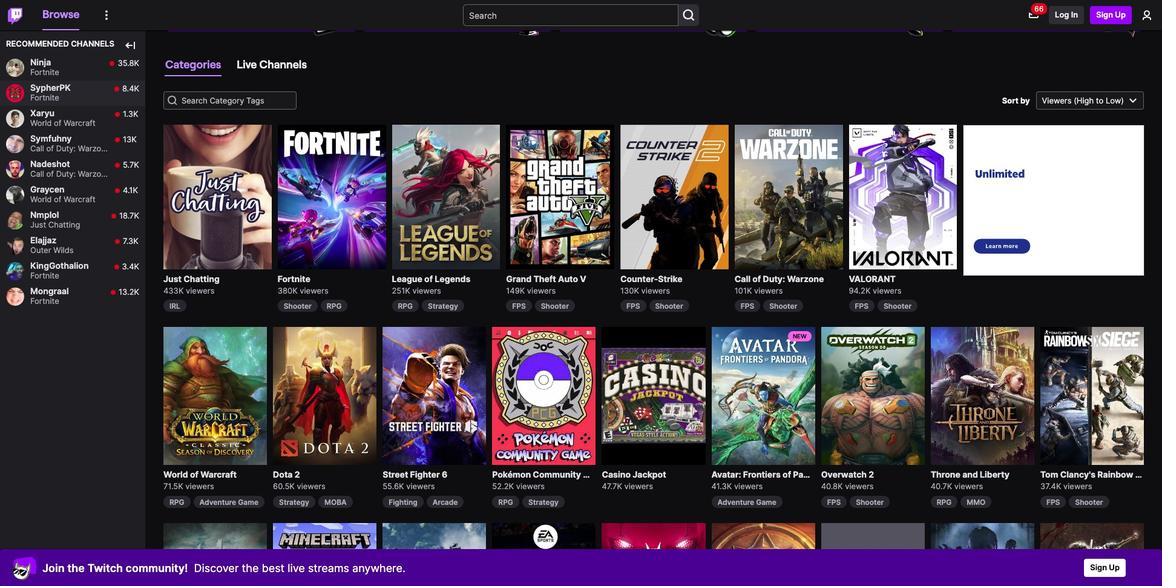 Task type: vqa. For each thing, say whether or not it's contained in the screenshot.


Task type: locate. For each thing, give the bounding box(es) containing it.
counter-strike cover image image
[[621, 125, 729, 269]]

4.1k
[[123, 186, 138, 195]]

41.3k viewers link
[[712, 482, 763, 491]]

of inside the nadeshot call of duty: warzone
[[46, 169, 54, 179]]

world inside world of warcraft 71.5k viewers
[[164, 470, 188, 480]]

warcraft inside xaryu world of warcraft
[[64, 118, 95, 128]]

world up nmplol
[[30, 195, 52, 204]]

apex legends cover image image
[[602, 523, 706, 586]]

live
[[237, 57, 257, 71]]

1 vertical spatial chatting
[[184, 274, 220, 284]]

2 adventure from the left
[[718, 498, 755, 507]]

viewers down call of duty: warzone link at right top
[[755, 286, 783, 295]]

warcraft for graycen
[[64, 195, 95, 204]]

0 horizontal spatial channels
[[71, 39, 114, 48]]

duty: inside the nadeshot call of duty: warzone
[[56, 169, 76, 179]]

fps down the 130k
[[627, 302, 640, 311]]

viewers inside avatar: frontiers of pandora 41.3k viewers
[[735, 482, 763, 491]]

viewers down fighter
[[406, 482, 435, 491]]

of up symfuhny
[[54, 118, 61, 128]]

live channels link
[[230, 55, 314, 74]]

1 horizontal spatial the
[[242, 562, 259, 574]]

grand
[[506, 274, 532, 284]]

2 horizontal spatial strategy button
[[523, 496, 565, 508]]

rpg button down the "52.2k"
[[493, 496, 520, 508]]

fps for grand
[[512, 302, 526, 311]]

shooter down '380k viewers' link
[[284, 302, 312, 311]]

mmo
[[967, 498, 986, 507]]

2 vertical spatial warzone
[[788, 274, 824, 284]]

2 inside dota 2 60.5k viewers
[[295, 470, 300, 480]]

149k viewers link
[[506, 286, 556, 295]]

tab list containing categories
[[164, 52, 1145, 76]]

0 horizontal spatial chatting
[[48, 220, 80, 230]]

2 up 40.8k viewers link
[[869, 470, 875, 480]]

viewers down fortnite link
[[300, 286, 329, 295]]

shooter for counter-strike
[[656, 302, 684, 311]]

minecraft cover image image
[[273, 523, 377, 586]]

channels for recommended channels
[[71, 39, 114, 48]]

casino
[[602, 470, 631, 480]]

dota 2 cover image image
[[273, 327, 377, 465]]

shooter down 40.8k viewers link
[[856, 498, 884, 507]]

viewers down pokémon
[[516, 482, 545, 491]]

street fighter 6 link
[[383, 468, 487, 481]]

of up 101k viewers link
[[753, 274, 761, 284]]

viewers inside pokémon community game 52.2k viewers
[[516, 482, 545, 491]]

ea sports fc 24 cover image image
[[493, 523, 596, 586]]

viewers inside throne and liberty 40.7k viewers
[[955, 482, 984, 491]]

fps button down the 94.2k
[[849, 300, 875, 312]]

fortnite right 'mongraal' image
[[30, 296, 59, 306]]

2
[[295, 470, 300, 480], [869, 470, 875, 480]]

fortnite 380k viewers
[[278, 274, 329, 295]]

chatting inside nmplol just chatting
[[48, 220, 80, 230]]

1 adventure game from the left
[[200, 498, 259, 507]]

1 horizontal spatial strategy button
[[422, 300, 465, 312]]

fps button down 149k
[[506, 300, 532, 312]]

kinggothalion fortnite
[[30, 261, 89, 281]]

world
[[30, 118, 52, 128], [30, 195, 52, 204], [164, 470, 188, 480]]

shooter for valorant
[[884, 302, 912, 311]]

adventure game down the 41.3k viewers link
[[718, 498, 777, 507]]

fortnite inside sypherpk fortnite
[[30, 93, 59, 102]]

dota 2 link
[[273, 468, 377, 481]]

shooter down strike
[[656, 302, 684, 311]]

0 vertical spatial duty:
[[56, 144, 76, 153]]

warcraft up 71.5k viewers link
[[201, 470, 237, 480]]

recommended channels group
[[0, 30, 145, 309]]

strategy for pokémon
[[529, 498, 559, 507]]

viewers
[[186, 286, 215, 295], [300, 286, 329, 295], [413, 286, 441, 295], [527, 286, 556, 295], [642, 286, 670, 295], [755, 286, 783, 295], [873, 286, 902, 295], [186, 482, 214, 491], [297, 482, 326, 491], [406, 482, 435, 491], [516, 482, 545, 491], [625, 482, 653, 491], [735, 482, 763, 491], [846, 482, 874, 491], [955, 482, 984, 491], [1064, 482, 1093, 491]]

1 vertical spatial warzone
[[78, 169, 110, 179]]

game down avatar: frontiers of pandora 41.3k viewers
[[756, 498, 777, 507]]

40.7k viewers link
[[931, 482, 984, 491]]

rpg button for world of warcraft
[[164, 496, 191, 508]]

41.3k
[[712, 482, 732, 491]]

chatting
[[48, 220, 80, 230], [184, 274, 220, 284]]

legends
[[435, 274, 471, 284]]

shooter button
[[278, 300, 318, 312], [535, 300, 575, 312], [650, 300, 690, 312], [764, 300, 804, 312], [878, 300, 918, 312], [850, 496, 890, 508], [1070, 496, 1110, 508]]

strategy
[[428, 302, 458, 311], [279, 498, 309, 507], [529, 498, 559, 507]]

call up "nadeshot"
[[30, 144, 44, 153]]

shooter button down strike
[[650, 300, 690, 312]]

fortnite inside mongraal fortnite
[[30, 296, 59, 306]]

ninja
[[30, 57, 51, 67]]

1 vertical spatial call
[[30, 169, 44, 179]]

viewers down world of warcraft link
[[186, 482, 214, 491]]

viewers down frontiers
[[735, 482, 763, 491]]

of up 71.5k viewers link
[[190, 470, 199, 480]]

esports icon image
[[903, 0, 940, 37]]

2 vertical spatial call
[[735, 274, 751, 284]]

world up symfuhny
[[30, 118, 52, 128]]

shooter for tom clancy's rainbow six sie
[[1076, 498, 1104, 507]]

viewers down dota 2 link
[[297, 482, 326, 491]]

94.2k
[[849, 286, 871, 295]]

strategy button for pokémon
[[523, 496, 565, 508]]

fortnite for ninja
[[30, 67, 59, 77]]

world of warcraft link
[[164, 468, 267, 481]]

viewers down "valorant"
[[873, 286, 902, 295]]

shooter down 'grand theft auto v 149k viewers'
[[541, 302, 569, 311]]

shooter
[[284, 302, 312, 311], [541, 302, 569, 311], [656, 302, 684, 311], [770, 302, 798, 311], [884, 302, 912, 311], [856, 498, 884, 507], [1076, 498, 1104, 507]]

viewers down "overwatch 2" link
[[846, 482, 874, 491]]

fps button for overwatch
[[822, 496, 847, 508]]

call of duty: warzone cover image image
[[735, 125, 843, 269]]

1 horizontal spatial channels
[[260, 57, 307, 71]]

fps button down the 130k
[[621, 300, 647, 312]]

60.5k viewers link
[[273, 482, 326, 491]]

chatting up elajjaz outer wilds
[[48, 220, 80, 230]]

shooter button for valorant
[[878, 300, 918, 312]]

shooter button down the 94.2k viewers link
[[878, 300, 918, 312]]

0 horizontal spatial the
[[67, 562, 85, 574]]

fps down 149k
[[512, 302, 526, 311]]

viewers (high to low) button
[[1037, 92, 1145, 110]]

fps down 37.4k
[[1047, 498, 1061, 507]]

0 horizontal spatial adventure
[[200, 498, 236, 507]]

2 for overwatch 2
[[869, 470, 875, 480]]

mongraal fortnite
[[30, 286, 69, 306]]

irl
[[170, 302, 180, 311]]

street
[[383, 470, 408, 480]]

rpg down 71.5k
[[170, 498, 184, 507]]

fps down the 94.2k
[[855, 302, 869, 311]]

0 vertical spatial just
[[30, 220, 46, 230]]

mongraal
[[30, 286, 69, 296]]

52.2k viewers link
[[493, 482, 545, 491]]

strategy down 60.5k viewers link on the left bottom
[[279, 498, 309, 507]]

shooter down the 94.2k viewers link
[[884, 302, 912, 311]]

tom clancy's rainbow six sie link
[[1041, 468, 1163, 481]]

1 horizontal spatial chatting
[[184, 274, 220, 284]]

251k
[[392, 286, 410, 295]]

0 horizontal spatial 2
[[295, 470, 300, 480]]

0 vertical spatial call
[[30, 144, 44, 153]]

2 up 60.5k viewers link on the left bottom
[[295, 470, 300, 480]]

0 vertical spatial sign up
[[1097, 10, 1126, 20]]

rpg button down 251k
[[392, 300, 419, 312]]

just up 433k
[[164, 274, 182, 284]]

sign up button
[[1091, 6, 1132, 24], [1085, 559, 1126, 577]]

just up 'elajjaz'
[[30, 220, 46, 230]]

1 horizontal spatial adventure game
[[718, 498, 777, 507]]

0 vertical spatial warzone
[[78, 144, 110, 153]]

149k
[[506, 286, 525, 295]]

2 horizontal spatial strategy
[[529, 498, 559, 507]]

shooter button for overwatch 2
[[850, 496, 890, 508]]

world up 71.5k
[[164, 470, 188, 480]]

fortnite cover image image
[[278, 125, 386, 269]]

moba
[[325, 498, 347, 507]]

fortnite up sypherpk
[[30, 67, 59, 77]]

path of exile cover image image
[[1041, 523, 1145, 586]]

130k viewers link
[[621, 286, 670, 295]]

strategy button down pokémon community game 52.2k viewers
[[523, 496, 565, 508]]

1 horizontal spatial just
[[164, 274, 182, 284]]

chatting up 433k viewers link
[[184, 274, 220, 284]]

viewers inside dota 2 60.5k viewers
[[297, 482, 326, 491]]

warzone up new
[[788, 274, 824, 284]]

channels down browse link
[[71, 39, 114, 48]]

fortnite inside kinggothalion fortnite
[[30, 271, 59, 281]]

of up "nadeshot"
[[46, 144, 54, 153]]

theft
[[534, 274, 556, 284]]

strategy down pokémon community game 52.2k viewers
[[529, 498, 559, 507]]

log in button
[[1050, 6, 1085, 24]]

warzone inside the symfuhny call of duty: warzone
[[78, 144, 110, 153]]

call for nadeshot
[[30, 169, 44, 179]]

nadeshot image
[[6, 160, 24, 178]]

call up graycen on the left of page
[[30, 169, 44, 179]]

world of tanks cover image image
[[383, 523, 487, 586]]

rpg down the "52.2k"
[[499, 498, 514, 507]]

viewers down clancy's
[[1064, 482, 1093, 491]]

duty: up 101k viewers link
[[763, 274, 786, 284]]

fps button down 40.8k on the right
[[822, 496, 847, 508]]

1 vertical spatial sign
[[1091, 563, 1108, 572]]

tom clancy's rainbow six siege cover image image
[[1041, 327, 1145, 465]]

1 vertical spatial channels
[[260, 57, 307, 71]]

viewers inside world of warcraft 71.5k viewers
[[186, 482, 214, 491]]

sort by
[[1003, 95, 1030, 105]]

of up graycen on the left of page
[[46, 169, 54, 179]]

2 vertical spatial duty:
[[763, 274, 786, 284]]

fps button for call
[[735, 300, 761, 312]]

xaryu image
[[6, 109, 24, 128]]

2 2 from the left
[[869, 470, 875, 480]]

shooter button for call of duty: warzone
[[764, 300, 804, 312]]

1 vertical spatial world
[[30, 195, 52, 204]]

the right join
[[67, 562, 85, 574]]

viewers down and
[[955, 482, 984, 491]]

viewers down jackpot
[[625, 482, 653, 491]]

of inside avatar: frontiers of pandora 41.3k viewers
[[783, 470, 792, 480]]

1 horizontal spatial game
[[583, 470, 607, 480]]

jackpot
[[633, 470, 667, 480]]

1 vertical spatial warcraft
[[64, 195, 95, 204]]

call inside the nadeshot call of duty: warzone
[[30, 169, 44, 179]]

strategy for league
[[428, 302, 458, 311]]

rpg button down the 40.7k
[[931, 496, 958, 508]]

valorant cover image image
[[849, 125, 958, 269]]

shooter button down 40.8k viewers link
[[850, 496, 890, 508]]

poker online - texas holdem cover image image
[[822, 523, 925, 586]]

pokémon
[[493, 470, 531, 480]]

0 vertical spatial world
[[30, 118, 52, 128]]

fps for tom
[[1047, 498, 1061, 507]]

shooter down tom clancy's rainbow six sie 37.4k viewers
[[1076, 498, 1104, 507]]

2 vertical spatial world
[[164, 470, 188, 480]]

escape from tarkov cover image image
[[164, 523, 267, 586]]

fps down 101k
[[741, 302, 755, 311]]

rpg for world of warcraft
[[170, 498, 184, 507]]

world of warcraft 71.5k viewers
[[164, 470, 237, 491]]

music icon image
[[701, 0, 744, 39]]

shooter button down tom clancy's rainbow six sie 37.4k viewers
[[1070, 496, 1110, 508]]

0 horizontal spatial strategy button
[[273, 496, 316, 508]]

47.7k viewers link
[[602, 482, 653, 491]]

0 horizontal spatial strategy
[[279, 498, 309, 507]]

130k
[[621, 286, 639, 295]]

fps button down 101k
[[735, 300, 761, 312]]

0 horizontal spatial adventure game button
[[194, 496, 265, 508]]

channels inside 'group'
[[71, 39, 114, 48]]

categories
[[165, 57, 221, 71]]

dota
[[273, 470, 293, 480]]

six
[[1136, 470, 1149, 480]]

elajjaz image
[[6, 237, 24, 255]]

sign for topmost sign up button
[[1097, 10, 1114, 20]]

viewers inside valorant 94.2k viewers
[[873, 286, 902, 295]]

the left best
[[242, 562, 259, 574]]

fortnite up mongraal
[[30, 271, 59, 281]]

adventure down world of warcraft link
[[200, 498, 236, 507]]

0 vertical spatial channels
[[71, 39, 114, 48]]

sypherpk
[[30, 83, 71, 93]]

strategy button down 60.5k viewers link on the left bottom
[[273, 496, 316, 508]]

warcraft up the symfuhny call of duty: warzone
[[64, 118, 95, 128]]

0 horizontal spatial game
[[238, 498, 259, 507]]

fortnite up 380k
[[278, 274, 311, 284]]

grand theft auto v link
[[506, 272, 615, 285]]

warcraft inside graycen world of warcraft
[[64, 195, 95, 204]]

fortnite
[[30, 67, 59, 77], [30, 93, 59, 102], [30, 271, 59, 281], [278, 274, 311, 284], [30, 296, 59, 306]]

0 vertical spatial sign
[[1097, 10, 1114, 20]]

0 vertical spatial sign up button
[[1091, 6, 1132, 24]]

grand theft auto v 149k viewers
[[506, 274, 587, 295]]

fortnite for kinggothalion
[[30, 271, 59, 281]]

call inside the symfuhny call of duty: warzone
[[30, 144, 44, 153]]

irl icon image
[[511, 0, 547, 36]]

game down world of warcraft link
[[238, 498, 259, 507]]

0 horizontal spatial just
[[30, 220, 46, 230]]

warcraft up nmplol just chatting
[[64, 195, 95, 204]]

viewers down strike
[[642, 286, 670, 295]]

game for second adventure game button from left
[[756, 498, 777, 507]]

Search Input search field
[[463, 4, 679, 26]]

adventure game button down the 41.3k viewers link
[[712, 496, 783, 508]]

warzone for nadeshot
[[78, 169, 110, 179]]

rpg button
[[321, 300, 348, 312], [392, 300, 419, 312], [164, 496, 191, 508], [493, 496, 520, 508], [931, 496, 958, 508]]

shooter button for grand theft auto v
[[535, 300, 575, 312]]

2 vertical spatial warcraft
[[201, 470, 237, 480]]

viewers down just chatting link
[[186, 286, 215, 295]]

sort
[[1003, 95, 1019, 105]]

in
[[1072, 10, 1079, 20]]

0 vertical spatial warcraft
[[64, 118, 95, 128]]

call
[[30, 144, 44, 153], [30, 169, 44, 179], [735, 274, 751, 284]]

rpg down fortnite link
[[327, 302, 342, 311]]

40.8k viewers link
[[822, 482, 874, 491]]

game up 47.7k
[[583, 470, 607, 480]]

fps button for counter-
[[621, 300, 647, 312]]

overwatch 2 cover image image
[[822, 327, 925, 465]]

duty: inside the call of duty: warzone 101k viewers
[[763, 274, 786, 284]]

shooter button down 'grand theft auto v 149k viewers'
[[535, 300, 575, 312]]

8.4k
[[122, 84, 139, 94]]

1 vertical spatial sign up
[[1091, 563, 1120, 572]]

league
[[392, 274, 423, 284]]

1 vertical spatial duty:
[[56, 169, 76, 179]]

1 horizontal spatial 2
[[869, 470, 875, 480]]

rpg for throne and liberty
[[937, 498, 952, 507]]

strategy down league of legends 251k viewers on the left
[[428, 302, 458, 311]]

adventure
[[200, 498, 236, 507], [718, 498, 755, 507]]

viewers inside fortnite 380k viewers
[[300, 286, 329, 295]]

2 horizontal spatial game
[[756, 498, 777, 507]]

1 horizontal spatial adventure game button
[[712, 496, 783, 508]]

adventure down the 41.3k viewers link
[[718, 498, 755, 507]]

call up 101k
[[735, 274, 751, 284]]

fps for valorant
[[855, 302, 869, 311]]

channels right live
[[260, 57, 307, 71]]

irl button
[[164, 300, 186, 312]]

join the twitch community! discover the best live streams anywhere.
[[42, 562, 406, 574]]

fps button for valorant
[[849, 300, 875, 312]]

of up 251k viewers link
[[425, 274, 433, 284]]

fps for overwatch
[[828, 498, 841, 507]]

2 inside overwatch 2 40.8k viewers
[[869, 470, 875, 480]]

fortnite inside fortnite 380k viewers
[[278, 274, 311, 284]]

twitch
[[87, 562, 123, 574]]

sign for bottom sign up button
[[1091, 563, 1108, 572]]

1 vertical spatial just
[[164, 274, 182, 284]]

fortnite up xaryu
[[30, 93, 59, 102]]

of inside the symfuhny call of duty: warzone
[[46, 144, 54, 153]]

warzone up the nadeshot call of duty: warzone
[[78, 144, 110, 153]]

fps button for grand
[[506, 300, 532, 312]]

just chatting cover image image
[[164, 125, 272, 269]]

viewers inside overwatch 2 40.8k viewers
[[846, 482, 874, 491]]

call inside the call of duty: warzone 101k viewers
[[735, 274, 751, 284]]

1 horizontal spatial adventure
[[718, 498, 755, 507]]

adventure game button down world of warcraft link
[[194, 496, 265, 508]]

433k viewers link
[[164, 286, 215, 295]]

just
[[30, 220, 46, 230], [164, 274, 182, 284]]

duty: up the nadeshot call of duty: warzone
[[56, 144, 76, 153]]

40.8k
[[822, 482, 843, 491]]

duty: inside the symfuhny call of duty: warzone
[[56, 144, 76, 153]]

1 2 from the left
[[295, 470, 300, 480]]

1 horizontal spatial strategy
[[428, 302, 458, 311]]

valorant 94.2k viewers
[[849, 274, 902, 295]]

viewers down league of legends link
[[413, 286, 441, 295]]

warzone inside the nadeshot call of duty: warzone
[[78, 169, 110, 179]]

101k viewers link
[[735, 286, 783, 295]]

rpg down the 40.7k
[[937, 498, 952, 507]]

18.7k
[[119, 211, 139, 221]]

dota 2 60.5k viewers
[[273, 470, 326, 491]]

world inside graycen world of warcraft
[[30, 195, 52, 204]]

symfuhny image
[[6, 135, 24, 153]]

duty: for nadeshot
[[56, 169, 76, 179]]

dead by daylight cover image image
[[931, 523, 1035, 586]]

viewers down theft
[[527, 286, 556, 295]]

channels for live channels
[[260, 57, 307, 71]]

frontiers
[[744, 470, 781, 480]]

tab list
[[164, 52, 1145, 76]]

low)
[[1106, 95, 1125, 105]]

0 horizontal spatial adventure game
[[200, 498, 259, 507]]

duty: up graycen world of warcraft
[[56, 169, 76, 179]]

creative icon image
[[1097, 0, 1136, 38]]

world inside xaryu world of warcraft
[[30, 118, 52, 128]]

shooter down the call of duty: warzone 101k viewers on the right of the page
[[770, 302, 798, 311]]

rpg down 251k
[[398, 302, 413, 311]]

pokémon community game cover image image
[[493, 327, 596, 465]]

None field
[[164, 92, 297, 110]]

mmo button
[[961, 496, 992, 508]]

kinggothalion image
[[6, 262, 24, 280]]

street fighter 6 cover image image
[[383, 327, 487, 465]]

fighter
[[410, 470, 440, 480]]

of left pandora
[[783, 470, 792, 480]]

fps down 40.8k on the right
[[828, 498, 841, 507]]

shooter button down the call of duty: warzone 101k viewers on the right of the page
[[764, 300, 804, 312]]

0 vertical spatial chatting
[[48, 220, 80, 230]]

Search Category Tags search field
[[164, 92, 297, 110]]

of up nmplol
[[54, 195, 61, 204]]



Task type: describe. For each thing, give the bounding box(es) containing it.
of inside xaryu world of warcraft
[[54, 118, 61, 128]]

arcade
[[433, 498, 458, 507]]

13.2k
[[119, 287, 139, 297]]

warzone for symfuhny
[[78, 144, 110, 153]]

rpg button for pokémon community game
[[493, 496, 520, 508]]

of inside league of legends 251k viewers
[[425, 274, 433, 284]]

kinggothalion
[[30, 261, 89, 271]]

new
[[793, 333, 807, 340]]

just chatting link
[[164, 272, 272, 285]]

shooter for overwatch 2
[[856, 498, 884, 507]]

strike
[[658, 274, 683, 284]]

433k
[[164, 286, 184, 295]]

1 vertical spatial sign up button
[[1085, 559, 1126, 577]]

13k
[[123, 135, 137, 144]]

sign up for topmost sign up button
[[1097, 10, 1126, 20]]

game inside pokémon community game 52.2k viewers
[[583, 470, 607, 480]]

(high
[[1074, 95, 1094, 105]]

just chatting 433k viewers
[[164, 274, 220, 295]]

to
[[1097, 95, 1104, 105]]

71.5k viewers link
[[164, 482, 214, 491]]

shooter button for tom clancy's rainbow six sie
[[1070, 496, 1110, 508]]

xaryu
[[30, 108, 55, 118]]

league of legends cover image image
[[392, 125, 500, 269]]

graycen world of warcraft
[[30, 184, 95, 204]]

avatar: frontiers of pandora 41.3k viewers
[[712, 470, 828, 491]]

live channels
[[237, 57, 307, 71]]

60.5k
[[273, 482, 295, 491]]

warcraft inside world of warcraft 71.5k viewers
[[201, 470, 237, 480]]

warzone inside the call of duty: warzone 101k viewers
[[788, 274, 824, 284]]

sie
[[1151, 470, 1163, 480]]

world for graycen
[[30, 195, 52, 204]]

fighting button
[[383, 496, 424, 508]]

1 vertical spatial up
[[1110, 563, 1120, 572]]

fps for counter-
[[627, 302, 640, 311]]

league of legends 251k viewers
[[392, 274, 471, 295]]

nmplol just chatting
[[30, 210, 80, 230]]

just inside just chatting 433k viewers
[[164, 274, 182, 284]]

v
[[580, 274, 587, 284]]

shooter button for counter-strike
[[650, 300, 690, 312]]

warcraft for xaryu
[[64, 118, 95, 128]]

mongraal image
[[6, 287, 24, 306]]

viewers inside league of legends 251k viewers
[[413, 286, 441, 295]]

rpg button for throne and liberty
[[931, 496, 958, 508]]

game for 1st adventure game button from the left
[[238, 498, 259, 507]]

37.4k
[[1041, 482, 1062, 491]]

tom
[[1041, 470, 1059, 480]]

of inside world of warcraft 71.5k viewers
[[190, 470, 199, 480]]

grand theft auto v cover image image
[[506, 125, 615, 269]]

liberty
[[981, 470, 1010, 480]]

55.6k
[[383, 482, 404, 491]]

rpg for pokémon community game
[[499, 498, 514, 507]]

viewers (high to low)
[[1043, 95, 1125, 105]]

viewers inside the call of duty: warzone 101k viewers
[[755, 286, 783, 295]]

casino jackpot 47.7k viewers
[[602, 470, 667, 491]]

1 adventure game button from the left
[[194, 496, 265, 508]]

graycen image
[[6, 186, 24, 204]]

overwatch
[[822, 470, 867, 480]]

coolcat image
[[12, 556, 36, 580]]

of inside the call of duty: warzone 101k viewers
[[753, 274, 761, 284]]

casino jackpot link
[[602, 468, 706, 481]]

nadeshot call of duty: warzone
[[30, 159, 110, 179]]

casino jackpot cover image image
[[602, 327, 706, 465]]

strategy button for league
[[422, 300, 465, 312]]

xaryu world of warcraft
[[30, 108, 95, 128]]

viewers inside just chatting 433k viewers
[[186, 286, 215, 295]]

league of legends link
[[392, 272, 500, 285]]

street fighter 6 55.6k viewers
[[383, 470, 448, 491]]

fortnite for mongraal
[[30, 296, 59, 306]]

world of warcraft cover image image
[[164, 327, 267, 465]]

rpg button for league of legends
[[392, 300, 419, 312]]

join
[[42, 562, 65, 574]]

chatting inside just chatting 433k viewers
[[184, 274, 220, 284]]

35.8k
[[118, 58, 139, 68]]

rainbow
[[1098, 470, 1134, 480]]

tom clancy's rainbow six sie 37.4k viewers
[[1041, 470, 1163, 491]]

recommended channels
[[6, 39, 114, 48]]

fps for call
[[741, 302, 755, 311]]

fortnite link
[[278, 272, 386, 285]]

2 adventure game button from the left
[[712, 496, 783, 508]]

graycen
[[30, 184, 64, 195]]

new link
[[712, 327, 816, 465]]

throne and liberty cover image image
[[931, 327, 1035, 465]]

wilds
[[53, 245, 74, 255]]

by
[[1021, 95, 1030, 105]]

community!
[[126, 562, 188, 574]]

valorant
[[849, 274, 896, 284]]

avatar: frontiers of pandora link
[[712, 468, 828, 481]]

251k viewers link
[[392, 286, 441, 295]]

sypherpk image
[[6, 84, 24, 102]]

shooter for grand theft auto v
[[541, 302, 569, 311]]

of inside graycen world of warcraft
[[54, 195, 61, 204]]

viewers inside the casino jackpot 47.7k viewers
[[625, 482, 653, 491]]

101k
[[735, 286, 752, 295]]

2 adventure game from the left
[[718, 498, 777, 507]]

55.6k viewers link
[[383, 482, 435, 491]]

elajjaz outer wilds
[[30, 235, 74, 255]]

2 the from the left
[[242, 562, 259, 574]]

2 for dota 2
[[295, 470, 300, 480]]

world for xaryu
[[30, 118, 52, 128]]

ninja fortnite
[[30, 57, 59, 77]]

community
[[533, 470, 581, 480]]

nmplol image
[[6, 211, 24, 229]]

hearthstone cover image image
[[712, 523, 816, 586]]

viewers inside counter-strike 130k viewers
[[642, 286, 670, 295]]

shooter button down '380k viewers' link
[[278, 300, 318, 312]]

1 the from the left
[[67, 562, 85, 574]]

avatar: frontiers of pandora cover image image
[[712, 327, 816, 465]]

1 adventure from the left
[[200, 498, 236, 507]]

5.7k
[[123, 160, 139, 170]]

symfuhny call of duty: warzone
[[30, 133, 110, 153]]

overwatch 2 40.8k viewers
[[822, 470, 875, 491]]

pandora
[[794, 470, 828, 480]]

arcade button
[[427, 496, 464, 508]]

380k viewers link
[[278, 286, 329, 295]]

games icon image
[[309, 0, 351, 39]]

viewers inside street fighter 6 55.6k viewers
[[406, 482, 435, 491]]

live
[[288, 562, 305, 574]]

counter-
[[621, 274, 658, 284]]

94.2k viewers link
[[849, 286, 902, 295]]

fps button for tom
[[1041, 496, 1067, 508]]

throne
[[931, 470, 961, 480]]

rpg button down fortnite link
[[321, 300, 348, 312]]

viewers inside 'grand theft auto v 149k viewers'
[[527, 286, 556, 295]]

overwatch 2 link
[[822, 468, 925, 481]]

just inside nmplol just chatting
[[30, 220, 46, 230]]

auto
[[558, 274, 578, 284]]

ninja image
[[6, 58, 24, 77]]

fortnite for sypherpk
[[30, 93, 59, 102]]

clancy's
[[1061, 470, 1096, 480]]

nadeshot
[[30, 159, 70, 169]]

fighting
[[389, 498, 418, 507]]

throne and liberty link
[[931, 468, 1035, 481]]

7.3k
[[123, 236, 139, 246]]

sign up for bottom sign up button
[[1091, 563, 1120, 572]]

call of duty: warzone 101k viewers
[[735, 274, 824, 295]]

37.4k viewers link
[[1041, 482, 1093, 491]]

shooter for call of duty: warzone
[[770, 302, 798, 311]]

viewers inside tom clancy's rainbow six sie 37.4k viewers
[[1064, 482, 1093, 491]]

0 vertical spatial up
[[1116, 10, 1126, 20]]

streams
[[308, 562, 349, 574]]

call for symfuhny
[[30, 144, 44, 153]]

rpg for league of legends
[[398, 302, 413, 311]]

duty: for symfuhny
[[56, 144, 76, 153]]

browse link
[[42, 0, 80, 29]]



